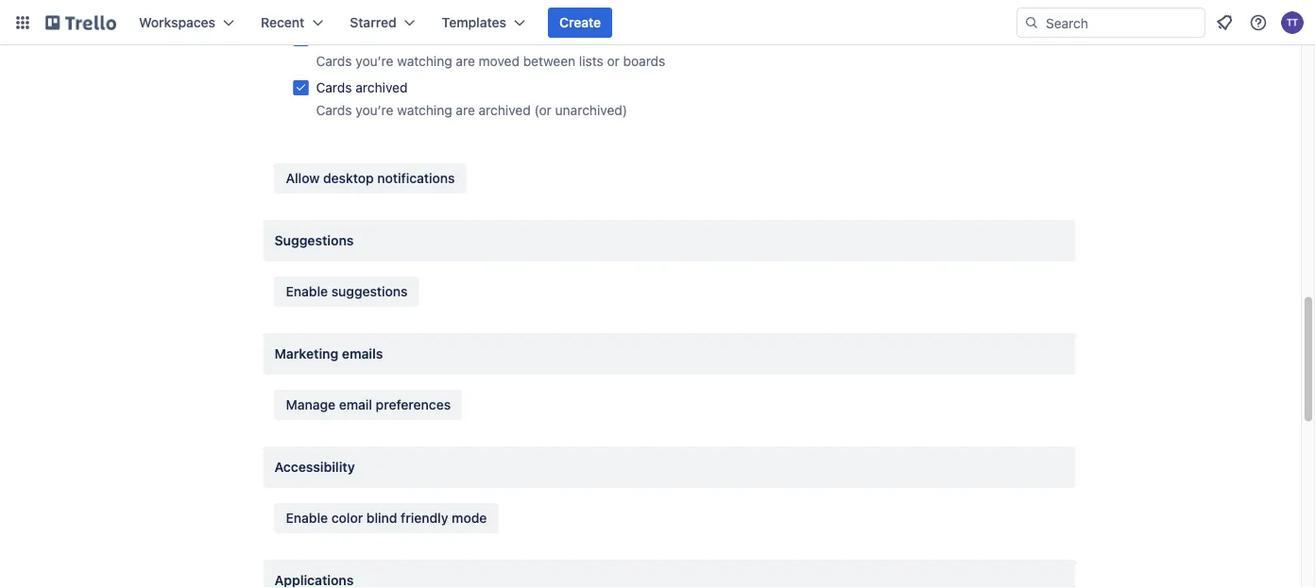 Task type: describe. For each thing, give the bounding box(es) containing it.
0 notifications image
[[1213, 11, 1236, 34]]

manage
[[286, 397, 336, 413]]

allow desktop notifications link
[[274, 163, 466, 194]]

or
[[607, 53, 620, 69]]

primary element
[[0, 0, 1315, 45]]

cards archived
[[316, 80, 408, 95]]

mode
[[452, 511, 487, 526]]

marketing emails
[[274, 346, 383, 362]]

color
[[331, 511, 363, 526]]

templates
[[442, 15, 506, 30]]

blind
[[366, 511, 397, 526]]

watching for cards moved
[[397, 53, 452, 69]]

(or
[[534, 103, 552, 118]]

starred button
[[339, 8, 427, 38]]

enable for enable color blind friendly mode
[[286, 511, 328, 526]]

notifications
[[377, 171, 455, 186]]

recent
[[261, 15, 305, 30]]

are for archived
[[456, 103, 475, 118]]

cards you're watching are archived (or unarchived)
[[316, 103, 627, 118]]

allow
[[286, 171, 320, 186]]

enable suggestions link
[[274, 277, 419, 307]]

recent button
[[249, 8, 335, 38]]

unarchived)
[[555, 103, 627, 118]]

lists
[[579, 53, 603, 69]]

0 horizontal spatial archived
[[356, 80, 408, 95]]

manage email preferences link
[[274, 390, 462, 420]]

cards for cards you're watching are moved between lists or boards
[[316, 53, 352, 69]]

terry turtle (terryturtle) image
[[1281, 11, 1304, 34]]

search image
[[1024, 15, 1039, 30]]

enable for enable suggestions
[[286, 284, 328, 300]]

0 horizontal spatial moved
[[356, 31, 397, 46]]

open information menu image
[[1249, 13, 1268, 32]]

create button
[[548, 8, 612, 38]]

suggestions
[[274, 233, 354, 249]]

enable color blind friendly mode link
[[274, 504, 498, 534]]

accessibility
[[274, 460, 355, 475]]



Task type: vqa. For each thing, say whether or not it's contained in the screenshot.
the Show menu icon
no



Task type: locate. For each thing, give the bounding box(es) containing it.
watching down cards archived
[[397, 103, 452, 118]]

1 vertical spatial moved
[[479, 53, 520, 69]]

0 vertical spatial watching
[[397, 53, 452, 69]]

are
[[456, 53, 475, 69], [456, 103, 475, 118]]

watching
[[397, 53, 452, 69], [397, 103, 452, 118]]

2 cards from the top
[[316, 53, 352, 69]]

desktop
[[323, 171, 374, 186]]

create
[[559, 15, 601, 30]]

enable inside 'link'
[[286, 511, 328, 526]]

moved down starred
[[356, 31, 397, 46]]

you're down cards moved
[[356, 53, 394, 69]]

1 horizontal spatial archived
[[479, 103, 531, 118]]

friendly
[[401, 511, 448, 526]]

2 are from the top
[[456, 103, 475, 118]]

between
[[523, 53, 576, 69]]

0 vertical spatial enable
[[286, 284, 328, 300]]

0 vertical spatial are
[[456, 53, 475, 69]]

are down cards you're watching are moved between lists or boards
[[456, 103, 475, 118]]

email
[[339, 397, 372, 413]]

enable down suggestions
[[286, 284, 328, 300]]

1 you're from the top
[[356, 53, 394, 69]]

templates button
[[431, 8, 537, 38]]

archived
[[356, 80, 408, 95], [479, 103, 531, 118]]

are down templates
[[456, 53, 475, 69]]

you're
[[356, 53, 394, 69], [356, 103, 394, 118]]

suggestions
[[331, 284, 408, 300]]

cards for cards moved
[[316, 31, 352, 46]]

enable left color at left bottom
[[286, 511, 328, 526]]

back to home image
[[45, 8, 116, 38]]

preferences
[[376, 397, 451, 413]]

3 cards from the top
[[316, 80, 352, 95]]

enable
[[286, 284, 328, 300], [286, 511, 328, 526]]

are for moved
[[456, 53, 475, 69]]

watching down starred popup button
[[397, 53, 452, 69]]

0 vertical spatial archived
[[356, 80, 408, 95]]

1 watching from the top
[[397, 53, 452, 69]]

archived left (or
[[479, 103, 531, 118]]

boards
[[623, 53, 665, 69]]

enable color blind friendly mode
[[286, 511, 487, 526]]

1 cards from the top
[[316, 31, 352, 46]]

cards moved
[[316, 31, 397, 46]]

1 enable from the top
[[286, 284, 328, 300]]

you're for archived
[[356, 103, 394, 118]]

2 you're from the top
[[356, 103, 394, 118]]

watching for cards archived
[[397, 103, 452, 118]]

you're for moved
[[356, 53, 394, 69]]

2 watching from the top
[[397, 103, 452, 118]]

moved
[[356, 31, 397, 46], [479, 53, 520, 69]]

archived down cards moved
[[356, 80, 408, 95]]

0 vertical spatial you're
[[356, 53, 394, 69]]

allow desktop notifications
[[286, 171, 455, 186]]

1 vertical spatial watching
[[397, 103, 452, 118]]

marketing
[[274, 346, 339, 362]]

starred
[[350, 15, 397, 30]]

moved down templates dropdown button
[[479, 53, 520, 69]]

1 vertical spatial enable
[[286, 511, 328, 526]]

cards for cards archived
[[316, 80, 352, 95]]

1 vertical spatial you're
[[356, 103, 394, 118]]

4 cards from the top
[[316, 103, 352, 118]]

1 horizontal spatial moved
[[479, 53, 520, 69]]

1 vertical spatial archived
[[479, 103, 531, 118]]

cards you're watching are moved between lists or boards
[[316, 53, 665, 69]]

enable inside "link"
[[286, 284, 328, 300]]

2 enable from the top
[[286, 511, 328, 526]]

1 vertical spatial are
[[456, 103, 475, 118]]

cards for cards you're watching are archived (or unarchived)
[[316, 103, 352, 118]]

0 vertical spatial moved
[[356, 31, 397, 46]]

1 are from the top
[[456, 53, 475, 69]]

cards
[[316, 31, 352, 46], [316, 53, 352, 69], [316, 80, 352, 95], [316, 103, 352, 118]]

enable suggestions
[[286, 284, 408, 300]]

Search field
[[1039, 9, 1205, 37]]

workspaces button
[[128, 8, 246, 38]]

emails
[[342, 346, 383, 362]]

manage email preferences
[[286, 397, 451, 413]]

you're down cards archived
[[356, 103, 394, 118]]

workspaces
[[139, 15, 215, 30]]



